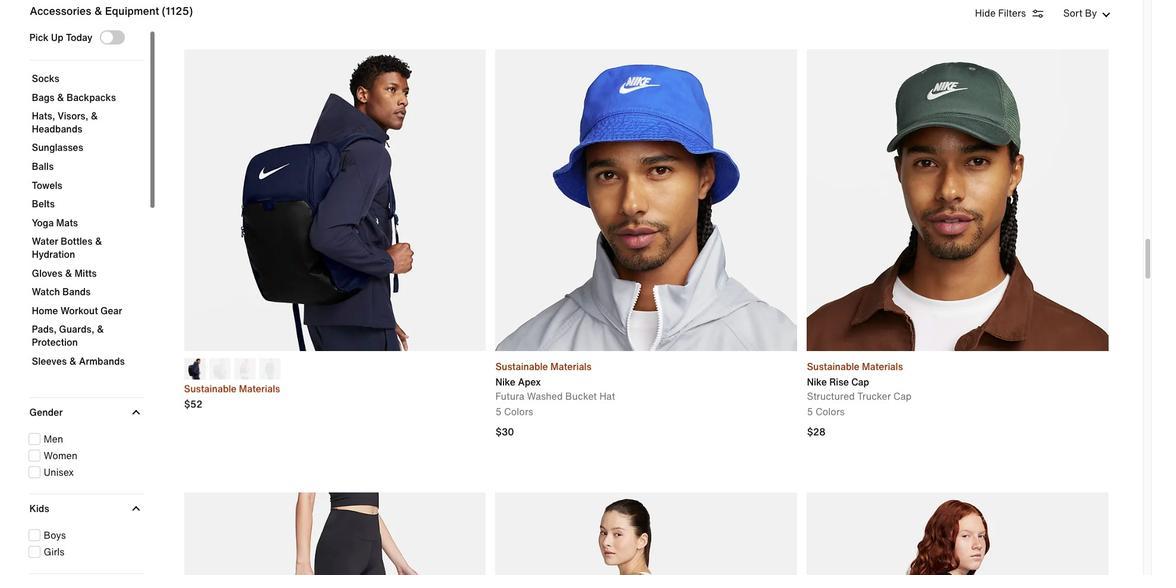 Task type: vqa. For each thing, say whether or not it's contained in the screenshot.
THE "SUSTAINABLE MATERIALS $52"
yes



Task type: locate. For each thing, give the bounding box(es) containing it.
1 horizontal spatial chevron image
[[1102, 11, 1110, 19]]

accessories & equipment (1125)
[[29, 3, 193, 19]]

gender
[[29, 406, 63, 420]]

sustainable materials nike apex futura washed bucket hat
[[496, 360, 615, 404]]

nike for nike apex
[[496, 375, 515, 389]]

unisex
[[44, 466, 74, 480]]

futura washed bucket hat link
[[496, 389, 615, 404]]

1 horizontal spatial cap
[[894, 389, 912, 404]]

sustainable up apex
[[496, 360, 548, 374]]

sustainable inside "sustainable materials $52"
[[184, 384, 237, 398]]

$28 link
[[807, 425, 1109, 439], [807, 425, 829, 439]]

nike left rise
[[807, 375, 827, 389]]

2 horizontal spatial sustainable
[[807, 360, 860, 374]]

men
[[44, 432, 63, 447]]

(1125)
[[162, 3, 193, 19]]

yoga mats link
[[32, 216, 141, 236]]

bands
[[62, 285, 91, 299]]

black/black/white image
[[259, 358, 280, 380]]

sustainable up rise
[[807, 360, 860, 374]]

filter for {text} element
[[27, 30, 144, 576]]

university red/black/white image
[[234, 358, 255, 380]]

sort by element
[[975, 5, 1114, 21]]

$30 link down 'hat'
[[496, 425, 798, 439]]

pick
[[29, 30, 49, 45]]

socks
[[32, 71, 59, 86]]

backpacks
[[67, 90, 116, 104]]

$52
[[184, 399, 203, 413]]

nike brasilia jdi kids' mini backpack (11l) image
[[807, 493, 1109, 576]]

filters
[[998, 6, 1026, 20]]

materials up nike apex link
[[551, 360, 592, 374]]

chevron image inside gender dropdown button
[[132, 409, 140, 417]]

sustainable inside sustainable materials nike apex futura washed bucket hat
[[496, 360, 548, 374]]

sustainable materials nike rise cap structured trucker cap
[[807, 360, 912, 404]]

& down backpacks
[[91, 109, 98, 123]]

0 horizontal spatial sustainable
[[184, 384, 237, 398]]

nike left apex
[[496, 375, 515, 389]]

sort
[[1063, 6, 1083, 20]]

0 horizontal spatial nike
[[496, 375, 515, 389]]

filter ds image
[[1031, 7, 1045, 21]]

sustainable
[[496, 360, 548, 374], [807, 360, 860, 374], [184, 384, 237, 398]]

1 nike from the left
[[496, 375, 515, 389]]

gender group
[[27, 432, 144, 480]]

nike apex link
[[496, 375, 615, 389]]

sunglasses link
[[32, 141, 141, 161]]

bucket
[[565, 389, 597, 404]]

cap right "trucker"
[[894, 389, 912, 404]]

1 horizontal spatial sustainable
[[496, 360, 548, 374]]

chevron image
[[1102, 11, 1110, 19], [132, 409, 140, 417]]

hide filters button
[[975, 5, 1060, 21]]

protection
[[32, 335, 78, 350]]

& right sleeves at the bottom
[[69, 354, 76, 368]]

chevron image inside sort by dropdown button
[[1102, 11, 1110, 19]]

0 horizontal spatial chevron image
[[132, 409, 140, 417]]

watch bands link
[[32, 285, 141, 305]]

gloves & mitts link
[[32, 266, 141, 286]]

0 vertical spatial chevron image
[[1102, 11, 1110, 19]]

&
[[94, 3, 102, 19], [57, 90, 64, 104], [91, 109, 98, 123], [95, 234, 102, 249], [65, 266, 72, 280], [97, 322, 104, 337], [69, 354, 76, 368]]

accessories
[[29, 3, 91, 19]]

1 horizontal spatial materials
[[551, 360, 592, 374]]

materials down black/black/white image
[[239, 384, 280, 398]]

chevron image left $52
[[132, 409, 140, 417]]

chevron image for gender
[[132, 409, 140, 417]]

0 horizontal spatial cap
[[852, 375, 869, 389]]

rise
[[829, 375, 849, 389]]

$30 link
[[496, 425, 798, 439], [496, 425, 517, 439]]

belts
[[32, 197, 55, 211]]

gender button
[[29, 398, 141, 427]]

apex
[[518, 375, 541, 389]]

nike inside sustainable materials nike rise cap structured trucker cap
[[807, 375, 827, 389]]

hide filters
[[975, 6, 1026, 20]]

armbands
[[79, 354, 125, 368]]

& down gear
[[97, 322, 104, 337]]

trucker
[[857, 389, 891, 404]]

2 horizontal spatial materials
[[862, 360, 903, 374]]

chevron image for sort by
[[1102, 11, 1110, 19]]

boys
[[44, 529, 66, 543]]

nike rise cap structured trucker cap image
[[807, 49, 1109, 351]]

nike for nike rise cap
[[807, 375, 827, 389]]

up
[[51, 30, 63, 45]]

chevron image right by
[[1102, 11, 1110, 19]]

0 horizontal spatial materials
[[239, 384, 280, 398]]

materials inside "sustainable materials $52"
[[239, 384, 280, 398]]

nike rise cap link
[[807, 375, 912, 389]]

gear
[[100, 304, 122, 318]]

women
[[44, 449, 77, 463]]

1 horizontal spatial nike
[[807, 375, 827, 389]]

nike inside sustainable materials nike apex futura washed bucket hat
[[496, 375, 515, 389]]

materials inside sustainable materials nike rise cap structured trucker cap
[[862, 360, 903, 374]]

nike
[[496, 375, 515, 389], [807, 375, 827, 389]]

mats
[[56, 216, 78, 230]]

cap
[[852, 375, 869, 389], [894, 389, 912, 404]]

Filter for Unisex button
[[28, 466, 140, 480]]

sunglasses
[[32, 141, 83, 155]]

$52 link
[[184, 399, 486, 413], [184, 399, 206, 413]]

sustainable inside sustainable materials nike rise cap structured trucker cap
[[807, 360, 860, 374]]

sustainable up $52
[[184, 384, 237, 398]]

1 vertical spatial chevron image
[[132, 409, 140, 417]]

by
[[1085, 6, 1097, 20]]

materials up nike rise cap link
[[862, 360, 903, 374]]

hats, visors, & headbands link
[[32, 109, 141, 142]]

materials inside sustainable materials nike apex futura washed bucket hat
[[551, 360, 592, 374]]

headbands
[[32, 122, 82, 136]]

materials
[[551, 360, 592, 374], [862, 360, 903, 374], [239, 384, 280, 398]]

cap right rise
[[852, 375, 869, 389]]

nike brasilia 9.5 training backpack (extra large, 30l) image
[[184, 49, 486, 351]]

socks bags & backpacks hats, visors, & headbands sunglasses balls towels belts yoga mats water bottles & hydration gloves & mitts watch bands home workout gear pads, guards, & protection sleeves & armbands
[[32, 71, 125, 368]]

pick up today
[[29, 30, 93, 45]]

nike apex futura washed bucket hat image
[[496, 49, 798, 351]]

chevron image
[[132, 505, 140, 513]]

2 nike from the left
[[807, 375, 827, 389]]



Task type: describe. For each thing, give the bounding box(es) containing it.
$28
[[807, 425, 826, 439]]

bags
[[32, 90, 55, 104]]

& left equipment at left top
[[94, 3, 102, 19]]

Filter for Boys checkbox
[[28, 529, 140, 543]]

sustainable materials $52
[[184, 384, 280, 413]]

balls
[[32, 159, 54, 174]]

$30 link down futura at the left bottom of page
[[496, 425, 517, 439]]

& right bottles
[[95, 234, 102, 249]]

washed
[[527, 389, 563, 404]]

equipment
[[105, 3, 159, 19]]

hats,
[[32, 109, 55, 123]]

& left mitts
[[65, 266, 72, 280]]

girls
[[44, 545, 64, 560]]

towels link
[[32, 178, 141, 198]]

materials for trucker
[[862, 360, 903, 374]]

today
[[66, 30, 93, 45]]

pads, guards, & protection link
[[32, 322, 141, 355]]

workout
[[61, 304, 98, 318]]

towels
[[32, 178, 62, 192]]

kids group
[[27, 529, 144, 560]]

gloves
[[32, 266, 62, 280]]

balls link
[[32, 159, 141, 179]]

bottles
[[61, 234, 92, 249]]

materials for bucket
[[551, 360, 592, 374]]

mitts
[[75, 266, 97, 280]]

home workout gear link
[[32, 304, 141, 324]]

& right bags
[[57, 90, 64, 104]]

pads,
[[32, 322, 57, 337]]

water bottles & hydration link
[[32, 234, 141, 267]]

hydration
[[32, 247, 75, 262]]

bags & backpacks link
[[32, 90, 141, 110]]

Filter for Women checkbox
[[28, 449, 140, 463]]

nike (m) convertible diaper bag (maternity) (25l) image
[[496, 493, 798, 576]]

sleeves & armbands link
[[32, 354, 141, 374]]

midnight navy/black/white image
[[184, 358, 205, 380]]

sleeves
[[32, 354, 67, 368]]

home
[[32, 304, 58, 318]]

$30
[[496, 425, 514, 439]]

kids
[[29, 502, 49, 516]]

yoga
[[32, 216, 54, 230]]

hat
[[600, 389, 615, 404]]

belts link
[[32, 197, 141, 217]]

Filter for Men checkbox
[[28, 432, 140, 447]]

visors,
[[58, 109, 88, 123]]

sort by button
[[1060, 6, 1114, 20]]

structured
[[807, 389, 855, 404]]

kids button
[[29, 495, 141, 523]]

futura
[[496, 389, 525, 404]]

water
[[32, 234, 58, 249]]

sustainable for apex
[[496, 360, 548, 374]]

nike brasilia training duffel bag (small, 41l) image
[[184, 493, 486, 576]]

sort by
[[1063, 6, 1097, 20]]

hide
[[975, 6, 996, 20]]

guards,
[[59, 322, 94, 337]]

socks link
[[32, 71, 141, 91]]

sustainable for rise
[[807, 360, 860, 374]]

watch
[[32, 285, 60, 299]]

structured trucker cap link
[[807, 389, 912, 404]]

iron grey/black/white image
[[209, 358, 230, 380]]

Filter for Girls checkbox
[[28, 545, 140, 560]]



